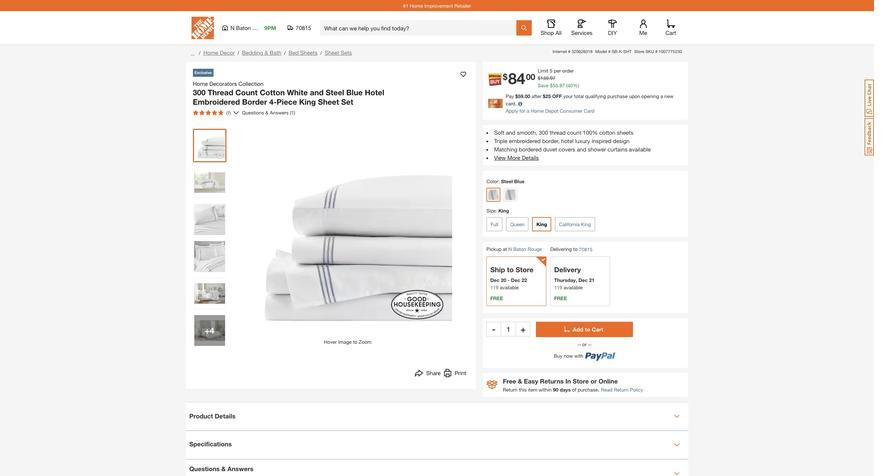 Task type: describe. For each thing, give the bounding box(es) containing it.
sets
[[341, 49, 352, 56]]

available inside ship to store dec 20 - dec 22 119 available
[[500, 285, 519, 291]]

consumer
[[560, 108, 583, 114]]

image
[[338, 339, 352, 345]]

1 vertical spatial .
[[559, 82, 560, 88]]

print button
[[444, 369, 467, 379]]

apply for a home depot consumer card
[[506, 108, 595, 114]]

1 horizontal spatial steel
[[501, 178, 513, 184]]

$ right after
[[543, 93, 546, 99]]

count
[[568, 129, 582, 136]]

king right size
[[499, 208, 510, 214]]

k-
[[620, 49, 624, 54]]

0 vertical spatial cart
[[666, 29, 677, 36]]

soft
[[495, 129, 505, 136]]

california king button
[[555, 217, 596, 232]]

90
[[553, 387, 559, 393]]

home decorators collection 300 thread count cotton white and steel blue hotel embroidered border 4-piece king sheet set
[[193, 80, 385, 107]]

n baton rouge
[[231, 24, 269, 31]]

store inside ship to store dec 20 - dec 22 119 available
[[516, 266, 534, 274]]

free & easy returns in store or online return this item within 90 days of purchase. read return policy
[[503, 377, 644, 393]]

border,
[[543, 138, 560, 144]]

$ down limit
[[538, 75, 541, 81]]

0 vertical spatial .
[[549, 75, 550, 81]]

cotton
[[260, 88, 285, 97]]

details inside "soft and smooth, 300 thread count 100% cotton sheets triple embroidered border, hotel luxury inspired design matching bordered duvet covers and shower curtains available view more details"
[[522, 154, 539, 161]]

print
[[455, 370, 467, 376]]

40
[[568, 82, 573, 88]]

300 for thread
[[539, 129, 549, 136]]

cart link
[[664, 20, 679, 36]]

home decorators collection sheet sets sb k sht 40.2 image
[[194, 204, 225, 235]]

answers for questions & answers
[[228, 465, 254, 473]]

0 horizontal spatial 97
[[550, 75, 556, 81]]

full button
[[487, 217, 503, 232]]

to for store
[[507, 266, 514, 274]]

view
[[495, 154, 506, 161]]

california king
[[559, 221, 591, 227]]

sht
[[624, 49, 632, 54]]

sb-
[[612, 49, 620, 54]]

1 # from the left
[[569, 49, 571, 54]]

days
[[560, 387, 571, 393]]

matching
[[495, 146, 518, 153]]

dec inside delivery thursday, dec 21 119 available
[[579, 277, 588, 283]]

70815 inside delivering to 70815
[[579, 247, 593, 252]]

+ button
[[516, 322, 531, 337]]

policy
[[630, 387, 644, 393]]

119 inside ship to store dec 20 - dec 22 119 available
[[491, 285, 499, 291]]

- inside ship to store dec 20 - dec 22 119 available
[[508, 277, 510, 283]]

& for questions & answers (1)
[[266, 110, 269, 116]]

sheets
[[617, 129, 634, 136]]

apply
[[506, 108, 519, 114]]

share button
[[415, 369, 441, 379]]

(1)
[[290, 110, 295, 116]]

duvet
[[544, 146, 558, 153]]

139
[[541, 75, 549, 81]]

1 return from the left
[[503, 387, 518, 393]]

bed sheets link
[[289, 49, 318, 56]]

to for cart
[[585, 326, 591, 333]]

upon
[[629, 93, 641, 99]]

decor
[[220, 49, 235, 56]]

feedback link image
[[865, 118, 875, 156]]

off
[[553, 93, 562, 99]]

4 / from the left
[[321, 50, 322, 56]]

the home depot logo image
[[192, 17, 214, 39]]

delivering to 70815
[[551, 246, 593, 252]]

smooth,
[[517, 129, 538, 136]]

covers
[[559, 146, 576, 153]]

%)
[[573, 82, 580, 88]]

: for color
[[499, 178, 500, 184]]

home inside ... / home decor / bedding & bath / bed sheets / sheet sets
[[203, 49, 218, 56]]

diy button
[[602, 20, 624, 36]]

california
[[559, 221, 580, 227]]

thursday,
[[555, 277, 578, 283]]

embroidered
[[193, 97, 240, 107]]

border
[[242, 97, 267, 107]]

within
[[539, 387, 552, 393]]

caret image for product details
[[675, 414, 680, 419]]

home inside home decorators collection 300 thread count cotton white and steel blue hotel embroidered border 4-piece king sheet set
[[193, 80, 208, 87]]

easy
[[524, 377, 539, 385]]

count
[[236, 88, 258, 97]]

0 horizontal spatial baton
[[236, 24, 251, 31]]

3 # from the left
[[656, 49, 658, 54]]

questions & answers (1)
[[242, 110, 295, 116]]

item
[[528, 387, 538, 393]]

free for thursday,
[[555, 295, 567, 301]]

(7)
[[226, 110, 231, 115]]

of
[[573, 387, 577, 393]]

sheet inside home decorators collection 300 thread count cotton white and steel blue hotel embroidered border 4-piece king sheet set
[[318, 97, 339, 107]]

home decorators collection sheet sets sb k sht 1d.4 image
[[194, 278, 225, 309]]

4
[[210, 326, 215, 335]]

to for 70815
[[574, 246, 578, 252]]

sku
[[646, 49, 655, 54]]

bedding & bath link
[[242, 49, 282, 56]]

buy
[[554, 353, 563, 359]]

all
[[556, 29, 562, 36]]

pay $ 59.00 after $ 25 off
[[506, 93, 562, 99]]

king right queen button
[[537, 221, 548, 227]]

22
[[522, 277, 527, 283]]

0 vertical spatial store
[[635, 49, 645, 54]]

king right california in the top right of the page
[[582, 221, 591, 227]]

70815 button
[[288, 24, 312, 31]]

store inside the free & easy returns in store or online return this item within 90 days of purchase. read return policy
[[573, 377, 589, 385]]

color
[[487, 178, 499, 184]]

55
[[553, 82, 559, 88]]

product details
[[189, 413, 236, 420]]

home decorators collection sheet sets sb k sht a0.3 image
[[194, 241, 225, 272]]

& inside ... / home decor / bedding & bath / bed sheets / sheet sets
[[265, 49, 268, 56]]

+ for +
[[521, 324, 526, 334]]

59.00
[[518, 93, 531, 99]]

queen button
[[506, 217, 529, 232]]

2 # from the left
[[609, 49, 611, 54]]

ship to store dec 20 - dec 22 119 available
[[491, 266, 534, 291]]

...
[[191, 50, 195, 56]]

300 for thread
[[193, 88, 206, 97]]

2 / from the left
[[238, 50, 239, 56]]

per
[[554, 68, 561, 74]]

and inside home decorators collection 300 thread count cotton white and steel blue hotel embroidered border 4-piece king sheet set
[[310, 88, 324, 97]]

home decorators collection sheet sets sb k sht e1.1 image
[[194, 167, 225, 198]]

hover image to zoom button
[[243, 129, 453, 346]]

icon image
[[487, 381, 498, 390]]

available inside delivery thursday, dec 21 119 available
[[564, 285, 583, 291]]

84
[[509, 69, 526, 88]]

inspired
[[592, 138, 612, 144]]

product
[[189, 413, 213, 420]]

00
[[526, 72, 536, 82]]

available inside "soft and smooth, 300 thread count 100% cotton sheets triple embroidered border, hotel luxury inspired design matching bordered duvet covers and shower curtains available view more details"
[[630, 146, 651, 153]]

purchase
[[608, 93, 628, 99]]

shop all
[[541, 29, 562, 36]]

after
[[532, 93, 542, 99]]

1 / from the left
[[199, 50, 201, 56]]

model
[[596, 49, 608, 54]]

queen
[[511, 221, 525, 227]]



Task type: locate. For each thing, give the bounding box(es) containing it.
blue inside home decorators collection 300 thread count cotton white and steel blue hotel embroidered border 4-piece king sheet set
[[347, 88, 363, 97]]

diy
[[609, 29, 618, 36]]

to inside hover image to zoom button
[[353, 339, 358, 345]]

me button
[[633, 20, 655, 36]]

and right white
[[310, 88, 324, 97]]

1 vertical spatial baton
[[514, 246, 527, 252]]

dec
[[491, 277, 500, 283], [511, 277, 521, 283], [579, 277, 588, 283]]

70815 inside button
[[296, 24, 312, 31]]

1 vertical spatial blue
[[515, 178, 525, 184]]

0 vertical spatial n
[[231, 24, 235, 31]]

0 vertical spatial :
[[499, 178, 500, 184]]

add
[[573, 326, 584, 333]]

king inside home decorators collection 300 thread count cotton white and steel blue hotel embroidered border 4-piece king sheet set
[[299, 97, 316, 107]]

0 horizontal spatial steel
[[326, 88, 345, 97]]

0 horizontal spatial free
[[491, 295, 503, 301]]

for
[[520, 108, 526, 114]]

1 horizontal spatial and
[[506, 129, 516, 136]]

dec left 21 on the bottom right
[[579, 277, 588, 283]]

$ 84 00
[[503, 69, 536, 88]]

0 horizontal spatial 119
[[491, 285, 499, 291]]

# left "sb-"
[[609, 49, 611, 54]]

5 stars image
[[193, 110, 224, 115]]

live chat image
[[865, 80, 875, 117]]

100%
[[583, 129, 598, 136]]

2 horizontal spatial store
[[635, 49, 645, 54]]

to inside delivering to 70815
[[574, 246, 578, 252]]

1 horizontal spatial .
[[559, 82, 560, 88]]

questions & answers button
[[186, 460, 689, 476]]

300 up 'embroidered'
[[193, 88, 206, 97]]

available down design
[[630, 146, 651, 153]]

to left zoom
[[353, 339, 358, 345]]

1 horizontal spatial or
[[591, 377, 597, 385]]

119 inside delivery thursday, dec 21 119 available
[[555, 285, 563, 291]]

0 horizontal spatial cart
[[592, 326, 604, 333]]

0 vertical spatial sheet
[[325, 49, 340, 56]]

300 up border,
[[539, 129, 549, 136]]

to inside ship to store dec 20 - dec 22 119 available
[[507, 266, 514, 274]]

bed
[[289, 49, 299, 56]]

1 vertical spatial 300
[[539, 129, 549, 136]]

0 horizontal spatial .
[[549, 75, 550, 81]]

exclusive
[[195, 70, 212, 75]]

to inside add to cart button
[[585, 326, 591, 333]]

caret image
[[675, 414, 680, 419], [675, 442, 680, 448]]

21
[[590, 277, 595, 283]]

0 horizontal spatial -
[[493, 324, 496, 334]]

apply for a home depot consumer card link
[[506, 108, 595, 114]]

0 horizontal spatial dec
[[491, 277, 500, 283]]

None field
[[502, 322, 516, 337]]

info image
[[518, 102, 523, 106]]

2 dec from the left
[[511, 277, 521, 283]]

home decorators collection sheet sets sb k sht 66.5 image
[[194, 315, 225, 346]]

1 vertical spatial or
[[591, 377, 597, 385]]

questions for questions & answers
[[189, 465, 220, 473]]

300 inside "soft and smooth, 300 thread count 100% cotton sheets triple embroidered border, hotel luxury inspired design matching bordered duvet covers and shower curtains available view more details"
[[539, 129, 549, 136]]

to right "ship"
[[507, 266, 514, 274]]

2 free from the left
[[555, 295, 567, 301]]

1 horizontal spatial +
[[521, 324, 526, 334]]

1 horizontal spatial a
[[661, 93, 664, 99]]

1 horizontal spatial :
[[499, 178, 500, 184]]

view more details link
[[495, 154, 539, 161]]

/ right ... button
[[199, 50, 201, 56]]

3 dec from the left
[[579, 277, 588, 283]]

steel inside home decorators collection 300 thread count cotton white and steel blue hotel embroidered border 4-piece king sheet set
[[326, 88, 345, 97]]

... / home decor / bedding & bath / bed sheets / sheet sets
[[189, 49, 352, 56]]

answers inside button
[[228, 465, 254, 473]]

qualifying
[[586, 93, 607, 99]]

1 vertical spatial -
[[493, 324, 496, 334]]

0 horizontal spatial and
[[310, 88, 324, 97]]

+ inside button
[[521, 324, 526, 334]]

questions inside button
[[189, 465, 220, 473]]

buy now with
[[554, 353, 584, 359]]

0 vertical spatial rouge
[[253, 24, 269, 31]]

1 horizontal spatial 119
[[555, 285, 563, 291]]

2 horizontal spatial #
[[656, 49, 658, 54]]

3 / from the left
[[284, 50, 286, 56]]

king button
[[533, 217, 552, 232]]

and right soft
[[506, 129, 516, 136]]

to right add
[[585, 326, 591, 333]]

97 down 5
[[550, 75, 556, 81]]

0 horizontal spatial available
[[500, 285, 519, 291]]

2 caret image from the top
[[675, 442, 680, 448]]

1 dec from the left
[[491, 277, 500, 283]]

0 vertical spatial questions
[[242, 110, 264, 116]]

0 horizontal spatial or
[[581, 341, 589, 347]]

piece
[[277, 97, 297, 107]]

thread
[[208, 88, 234, 97]]

blue up set
[[347, 88, 363, 97]]

# right sku
[[656, 49, 658, 54]]

baton right at
[[514, 246, 527, 252]]

+ for + 4
[[205, 326, 210, 335]]

soft and smooth, 300 thread count 100% cotton sheets triple embroidered border, hotel luxury inspired design matching bordered duvet covers and shower curtains available view more details
[[495, 129, 651, 161]]

or up purchase.
[[591, 377, 597, 385]]

1 vertical spatial cart
[[592, 326, 604, 333]]

1 vertical spatial store
[[516, 266, 534, 274]]

70815 right delivering
[[579, 247, 593, 252]]

1 vertical spatial questions
[[189, 465, 220, 473]]

1 horizontal spatial return
[[614, 387, 629, 393]]

0 horizontal spatial questions
[[189, 465, 220, 473]]

hover image to zoom
[[324, 339, 372, 345]]

1 horizontal spatial questions
[[242, 110, 264, 116]]

size
[[487, 208, 496, 214]]

store up of
[[573, 377, 589, 385]]

0 vertical spatial 70815
[[296, 24, 312, 31]]

#1
[[403, 3, 409, 9]]

retailer
[[455, 3, 471, 9]]

# right the internet
[[569, 49, 571, 54]]

free
[[503, 377, 517, 385]]

0 vertical spatial details
[[522, 154, 539, 161]]

stone gray image
[[506, 190, 516, 200]]

0 vertical spatial 97
[[550, 75, 556, 81]]

1 horizontal spatial -
[[508, 277, 510, 283]]

with
[[575, 353, 584, 359]]

a left new
[[661, 93, 664, 99]]

cart right add
[[592, 326, 604, 333]]

details right product
[[215, 413, 236, 420]]

97 left (
[[560, 82, 565, 88]]

1 horizontal spatial n
[[509, 246, 512, 252]]

card.
[[506, 101, 517, 107]]

1 horizontal spatial 300
[[539, 129, 549, 136]]

in
[[566, 377, 572, 385]]

home decorators collection sheet sets sb k sht 64.0 image
[[194, 130, 225, 161]]

bath
[[270, 49, 282, 56]]

1 vertical spatial answers
[[228, 465, 254, 473]]

& left 'bath'
[[265, 49, 268, 56]]

size : king
[[487, 208, 510, 214]]

1 caret image from the top
[[675, 414, 680, 419]]

n
[[231, 24, 235, 31], [509, 246, 512, 252]]

rouge up bedding & bath link
[[253, 24, 269, 31]]

store left sku
[[635, 49, 645, 54]]

returns
[[540, 377, 564, 385]]

2 vertical spatial store
[[573, 377, 589, 385]]

1 horizontal spatial 70815
[[579, 247, 593, 252]]

questions for questions & answers (1)
[[242, 110, 264, 116]]

baton up "bedding"
[[236, 24, 251, 31]]

answers for questions & answers (1)
[[270, 110, 289, 116]]

sheet left set
[[318, 97, 339, 107]]

details
[[522, 154, 539, 161], [215, 413, 236, 420]]

/ right the sheets
[[321, 50, 322, 56]]

1 horizontal spatial answers
[[270, 110, 289, 116]]

zoom
[[359, 339, 372, 345]]

1 119 from the left
[[491, 285, 499, 291]]

119
[[491, 285, 499, 291], [555, 285, 563, 291]]

return right read
[[614, 387, 629, 393]]

return down free
[[503, 387, 518, 393]]

2 horizontal spatial and
[[577, 146, 587, 153]]

2 horizontal spatial dec
[[579, 277, 588, 283]]

70815 link
[[579, 246, 593, 253]]

steel up stone gray image at the top of the page
[[501, 178, 513, 184]]

available down thursday,
[[564, 285, 583, 291]]

0 horizontal spatial n
[[231, 24, 235, 31]]

0 vertical spatial answers
[[270, 110, 289, 116]]

- right 20 at the bottom right of page
[[508, 277, 510, 283]]

specifications
[[189, 440, 232, 448]]

questions down specifications
[[189, 465, 220, 473]]

- left '+' button
[[493, 324, 496, 334]]

order
[[563, 68, 574, 74]]

0 horizontal spatial rouge
[[253, 24, 269, 31]]

0 horizontal spatial answers
[[228, 465, 254, 473]]

What can we help you find today? search field
[[325, 21, 516, 35]]

a inside the your total qualifying purchase upon opening a new card.
[[661, 93, 664, 99]]

triple
[[495, 138, 508, 144]]

1 horizontal spatial details
[[522, 154, 539, 161]]

answers
[[270, 110, 289, 116], [228, 465, 254, 473]]

questions
[[242, 110, 264, 116], [189, 465, 220, 473]]

home right #1
[[410, 3, 423, 9]]

0 horizontal spatial +
[[205, 326, 210, 335]]

0 vertical spatial or
[[581, 341, 589, 347]]

0 horizontal spatial :
[[496, 208, 497, 214]]

hotel
[[365, 88, 385, 97]]

services
[[572, 29, 593, 36]]

to left 70815 link on the bottom of page
[[574, 246, 578, 252]]

1 vertical spatial steel
[[501, 178, 513, 184]]

caret image for specifications
[[675, 442, 680, 448]]

$ left 84
[[503, 72, 508, 82]]

1 vertical spatial n
[[509, 246, 512, 252]]

$ inside $ 84 00
[[503, 72, 508, 82]]

1 vertical spatial details
[[215, 413, 236, 420]]

details down bordered
[[522, 154, 539, 161]]

2 horizontal spatial available
[[630, 146, 651, 153]]

or up buy now with button
[[581, 341, 589, 347]]

1007775230
[[659, 49, 683, 54]]

0 horizontal spatial 70815
[[296, 24, 312, 31]]

320626018
[[572, 49, 593, 54]]

0 horizontal spatial 300
[[193, 88, 206, 97]]

specifications button
[[186, 431, 689, 459]]

1 horizontal spatial available
[[564, 285, 583, 291]]

0 vertical spatial 300
[[193, 88, 206, 97]]

& inside the free & easy returns in store or online return this item within 90 days of purchase. read return policy
[[518, 377, 523, 385]]

119 down "ship"
[[491, 285, 499, 291]]

pay
[[506, 93, 514, 99]]

2 return from the left
[[614, 387, 629, 393]]

apply now image
[[489, 99, 506, 108]]

1 horizontal spatial rouge
[[528, 246, 542, 252]]

rouge down king button
[[528, 246, 542, 252]]

free for to
[[491, 295, 503, 301]]

(7) button
[[190, 107, 234, 118]]

/ left bed at left
[[284, 50, 286, 56]]

0 vertical spatial caret image
[[675, 414, 680, 419]]

save
[[538, 82, 549, 88]]

bordered
[[519, 146, 542, 153]]

2 vertical spatial and
[[577, 146, 587, 153]]

to
[[574, 246, 578, 252], [507, 266, 514, 274], [585, 326, 591, 333], [353, 339, 358, 345]]

purchase.
[[578, 387, 600, 393]]

1 horizontal spatial dec
[[511, 277, 521, 283]]

& down specifications
[[222, 465, 226, 473]]

cotton
[[600, 129, 616, 136]]

read
[[601, 387, 613, 393]]

$ right save
[[550, 82, 553, 88]]

2 119 from the left
[[555, 285, 563, 291]]

free down thursday,
[[555, 295, 567, 301]]

caret image inside specifications button
[[675, 442, 680, 448]]

1 horizontal spatial free
[[555, 295, 567, 301]]

steel
[[326, 88, 345, 97], [501, 178, 513, 184]]

add to cart
[[573, 326, 604, 333]]

delivery
[[555, 266, 581, 274]]

details inside the product details button
[[215, 413, 236, 420]]

card
[[584, 108, 595, 114]]

internet
[[553, 49, 567, 54]]

dec left 20 at the bottom right of page
[[491, 277, 500, 283]]

& for free & easy returns in store or online return this item within 90 days of purchase. read return policy
[[518, 377, 523, 385]]

0 vertical spatial and
[[310, 88, 324, 97]]

/ right decor
[[238, 50, 239, 56]]

0 horizontal spatial store
[[516, 266, 534, 274]]

sheet left sets
[[325, 49, 340, 56]]

white
[[287, 88, 308, 97]]

shop
[[541, 29, 554, 36]]

steel blue image
[[489, 190, 499, 200]]

1 horizontal spatial 97
[[560, 82, 565, 88]]

cart inside button
[[592, 326, 604, 333]]

1 vertical spatial caret image
[[675, 442, 680, 448]]

steel up set
[[326, 88, 345, 97]]

1 vertical spatial and
[[506, 129, 516, 136]]

$ right pay
[[516, 93, 518, 99]]

0 horizontal spatial return
[[503, 387, 518, 393]]

or inside the free & easy returns in store or online return this item within 90 days of purchase. read return policy
[[591, 377, 597, 385]]

1 horizontal spatial baton
[[514, 246, 527, 252]]

1 vertical spatial a
[[527, 108, 530, 114]]

- inside button
[[493, 324, 496, 334]]

. left (
[[559, 82, 560, 88]]

your
[[564, 93, 573, 99]]

(7) link
[[190, 107, 239, 118]]

& up the this
[[518, 377, 523, 385]]

sheet inside ... / home decor / bedding & bath / bed sheets / sheet sets
[[325, 49, 340, 56]]

0 vertical spatial blue
[[347, 88, 363, 97]]

home left depot
[[531, 108, 544, 114]]

home decorators collection link
[[193, 79, 267, 88]]

caret image
[[675, 471, 680, 476]]

: up steel blue image
[[499, 178, 500, 184]]

and down luxury
[[577, 146, 587, 153]]

0 vertical spatial baton
[[236, 24, 251, 31]]

0 vertical spatial a
[[661, 93, 664, 99]]

home left decor
[[203, 49, 218, 56]]

delivery thursday, dec 21 119 available
[[555, 266, 595, 291]]

1 vertical spatial rouge
[[528, 246, 542, 252]]

#
[[569, 49, 571, 54], [609, 49, 611, 54], [656, 49, 658, 54]]

- button
[[487, 322, 502, 337]]

n right at
[[509, 246, 512, 252]]

or
[[581, 341, 589, 347], [591, 377, 597, 385]]

home down exclusive
[[193, 80, 208, 87]]

available down 20 at the bottom right of page
[[500, 285, 519, 291]]

70815 up 'bed sheets' link
[[296, 24, 312, 31]]

store up 22
[[516, 266, 534, 274]]

119 down thursday,
[[555, 285, 563, 291]]

questions down border
[[242, 110, 264, 116]]

300 inside home decorators collection 300 thread count cotton white and steel blue hotel embroidered border 4-piece king sheet set
[[193, 88, 206, 97]]

a right for
[[527, 108, 530, 114]]

caret image inside the product details button
[[675, 414, 680, 419]]

me
[[640, 29, 648, 36]]

1 vertical spatial 97
[[560, 82, 565, 88]]

& for questions & answers
[[222, 465, 226, 473]]

king down white
[[299, 97, 316, 107]]

0 horizontal spatial a
[[527, 108, 530, 114]]

1 vertical spatial 70815
[[579, 247, 593, 252]]

cart up 1007775230
[[666, 29, 677, 36]]

& inside button
[[222, 465, 226, 473]]

ship
[[491, 266, 505, 274]]

improvement
[[425, 3, 453, 9]]

1 vertical spatial :
[[496, 208, 497, 214]]

1 horizontal spatial store
[[573, 377, 589, 385]]

n up decor
[[231, 24, 235, 31]]

0 horizontal spatial #
[[569, 49, 571, 54]]

1 horizontal spatial cart
[[666, 29, 677, 36]]

blue up stone gray image at the top of the page
[[515, 178, 525, 184]]

product details button
[[186, 403, 689, 431]]

1 free from the left
[[491, 295, 503, 301]]

full
[[491, 221, 499, 227]]

1 horizontal spatial #
[[609, 49, 611, 54]]

delivering
[[551, 246, 572, 252]]

now
[[564, 353, 573, 359]]

dec left 22
[[511, 277, 521, 283]]

0 horizontal spatial details
[[215, 413, 236, 420]]

free down 20 at the bottom right of page
[[491, 295, 503, 301]]

70815
[[296, 24, 312, 31], [579, 247, 593, 252]]

1 vertical spatial sheet
[[318, 97, 339, 107]]

: for size
[[496, 208, 497, 214]]

: up full button at the right top
[[496, 208, 497, 214]]

0 vertical spatial steel
[[326, 88, 345, 97]]

& down border
[[266, 110, 269, 116]]

. down 5
[[549, 75, 550, 81]]

1 horizontal spatial blue
[[515, 178, 525, 184]]

0 horizontal spatial blue
[[347, 88, 363, 97]]

4-
[[269, 97, 277, 107]]



Task type: vqa. For each thing, say whether or not it's contained in the screenshot.
"King" button at the right
yes



